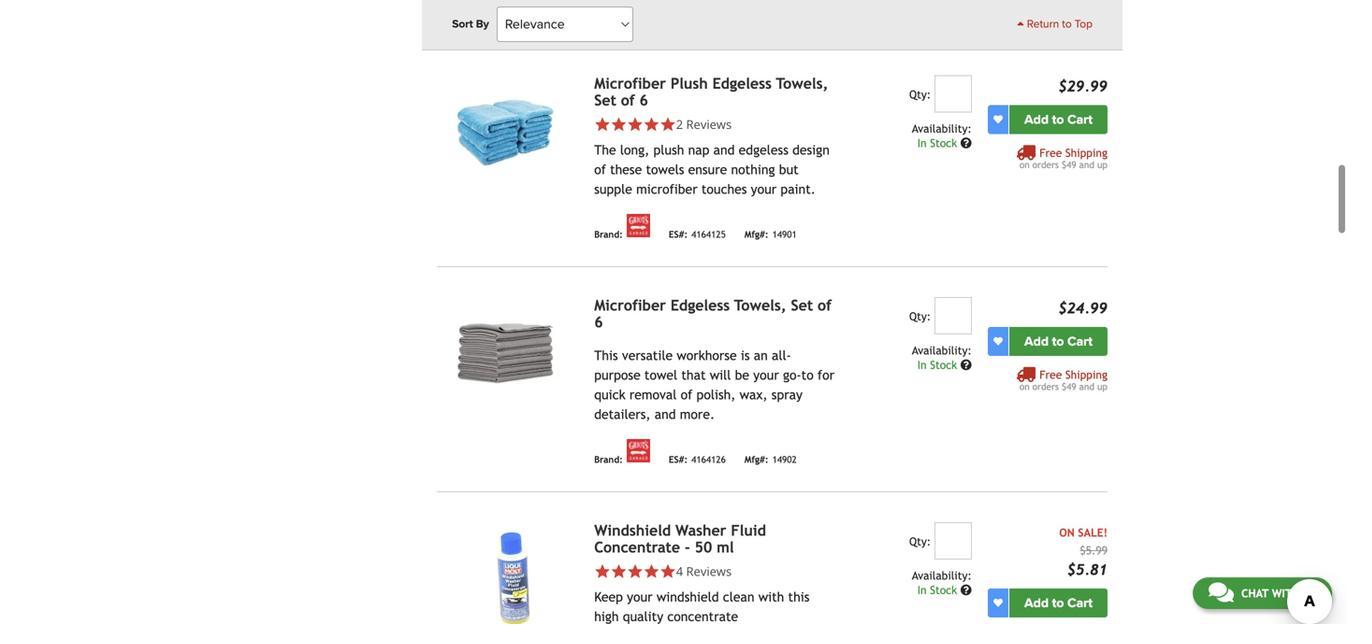 Task type: locate. For each thing, give the bounding box(es) containing it.
your down the an
[[753, 368, 779, 383]]

1 availability: from the top
[[912, 122, 972, 135]]

1 vertical spatial set
[[791, 297, 813, 315]]

1 brand: from the top
[[594, 7, 623, 18]]

0 vertical spatial edgeless
[[712, 75, 772, 92]]

that
[[681, 368, 706, 383]]

with left us
[[1272, 588, 1300, 601]]

es#: 4164125
[[669, 229, 726, 240]]

mfg#: 14901
[[745, 229, 797, 240]]

availability: for microfiber plush edgeless towels, set of 6
[[912, 122, 972, 135]]

3 availability: from the top
[[912, 570, 972, 583]]

shipping for $24.99
[[1065, 369, 1108, 382]]

0 vertical spatial your
[[751, 182, 777, 197]]

with inside the keep your windshield clean with this high quality concentrate
[[758, 591, 784, 605]]

quick
[[594, 388, 626, 403]]

1 cart from the top
[[1067, 112, 1093, 128]]

es#: left 4164125
[[669, 229, 688, 240]]

2 vertical spatial qty:
[[909, 536, 931, 549]]

free down $24.99
[[1040, 369, 1062, 382]]

1 up from the top
[[1097, 160, 1108, 170]]

2 free shipping on orders $49 and up from the top
[[1020, 369, 1108, 393]]

up
[[1097, 160, 1108, 170], [1097, 382, 1108, 393]]

microfiber inside microfiber edgeless towels, set of 6
[[594, 297, 666, 315]]

1 add to cart from the top
[[1024, 112, 1093, 128]]

$49 for $29.99
[[1062, 160, 1076, 170]]

1 vertical spatial question circle image
[[961, 585, 972, 597]]

your down 'nothing'
[[751, 182, 777, 197]]

add to cart button
[[1009, 105, 1108, 134], [1009, 328, 1108, 357], [1009, 590, 1108, 619]]

0 vertical spatial add
[[1024, 112, 1049, 128]]

0 vertical spatial reviews
[[686, 116, 732, 133]]

2 reviews link
[[594, 116, 836, 133], [676, 116, 732, 133]]

in stock
[[917, 137, 961, 150], [917, 359, 961, 372], [917, 584, 961, 598]]

free shipping on orders $49 and up for $24.99
[[1020, 369, 1108, 393]]

add to cart down $24.99
[[1024, 334, 1093, 350]]

free down $29.99
[[1040, 147, 1062, 160]]

windshield washer fluid concentrate - 50 ml
[[594, 523, 766, 557]]

0 vertical spatial orders
[[1033, 160, 1059, 170]]

add to cart button down $24.99
[[1009, 328, 1108, 357]]

1 vertical spatial add to wish list image
[[994, 337, 1003, 347]]

6 left 'plush'
[[639, 92, 648, 109]]

of
[[621, 92, 635, 109], [594, 163, 606, 177], [818, 297, 832, 315], [681, 388, 693, 403]]

2 in stock from the top
[[917, 359, 961, 372]]

and inside the long, plush nap and edgeless design of these towels ensure nothing but supple microfiber touches your paint.
[[713, 143, 735, 158]]

and down $24.99
[[1079, 382, 1095, 393]]

brand: left "sonax - corporate logo"
[[594, 7, 623, 18]]

1 vertical spatial your
[[753, 368, 779, 383]]

add
[[1024, 112, 1049, 128], [1024, 334, 1049, 350], [1024, 596, 1049, 612]]

griot's - corporate logo image for of
[[627, 214, 650, 238]]

4 reviews link down the 50
[[676, 564, 732, 581]]

cart down $29.99
[[1067, 112, 1093, 128]]

griot's - corporate logo image for 6
[[627, 440, 650, 463]]

free shipping on orders $49 and up down $24.99
[[1020, 369, 1108, 393]]

of down that
[[681, 388, 693, 403]]

2 add to wish list image from the top
[[994, 337, 1003, 347]]

of inside the long, plush nap and edgeless design of these towels ensure nothing but supple microfiber touches your paint.
[[594, 163, 606, 177]]

star image up keep
[[611, 564, 627, 581]]

edgeless inside microfiber edgeless towels, set of 6
[[671, 297, 730, 315]]

0 vertical spatial on
[[1020, 160, 1030, 170]]

es#: for 6
[[669, 455, 688, 465]]

1 vertical spatial reviews
[[686, 564, 732, 581]]

add to cart down $5.81
[[1024, 596, 1093, 612]]

2 orders from the top
[[1033, 382, 1059, 393]]

$49 down $29.99
[[1062, 160, 1076, 170]]

3 qty: from the top
[[909, 536, 931, 549]]

reviews
[[686, 116, 732, 133], [686, 564, 732, 581]]

cart down $5.81
[[1067, 596, 1093, 612]]

supple
[[594, 182, 632, 197]]

0 vertical spatial add to cart
[[1024, 112, 1093, 128]]

fluid
[[731, 523, 766, 540]]

1 $49 from the top
[[1062, 160, 1076, 170]]

keep
[[594, 591, 623, 605]]

free shipping on orders $49 and up for $29.99
[[1020, 147, 1108, 170]]

washer
[[675, 523, 726, 540]]

microfiber for 6
[[594, 297, 666, 315]]

0 vertical spatial availability:
[[912, 122, 972, 135]]

3 add to cart button from the top
[[1009, 590, 1108, 619]]

1 vertical spatial add to cart button
[[1009, 328, 1108, 357]]

$49 down $24.99
[[1062, 382, 1076, 393]]

1 horizontal spatial set
[[791, 297, 813, 315]]

2 4 reviews link from the left
[[676, 564, 732, 581]]

reviews down the 50
[[686, 564, 732, 581]]

1 add to wish list image from the top
[[994, 115, 1003, 125]]

0 vertical spatial cart
[[1067, 112, 1093, 128]]

2 vertical spatial add to cart button
[[1009, 590, 1108, 619]]

1 vertical spatial availability:
[[912, 344, 972, 358]]

1 vertical spatial microfiber
[[594, 297, 666, 315]]

1 4 reviews link from the left
[[594, 564, 836, 581]]

edgeless inside microfiber plush edgeless towels, set of 6
[[712, 75, 772, 92]]

0 vertical spatial qty:
[[909, 88, 931, 101]]

1 in from the top
[[917, 137, 927, 150]]

set
[[594, 92, 616, 109], [791, 297, 813, 315]]

2 mfg#: from the top
[[745, 455, 769, 465]]

1 stock from the top
[[930, 137, 957, 150]]

3 brand: from the top
[[594, 455, 623, 465]]

0 vertical spatial microfiber
[[594, 75, 666, 92]]

0 vertical spatial in
[[917, 137, 927, 150]]

with left this
[[758, 591, 784, 605]]

2 vertical spatial add
[[1024, 596, 1049, 612]]

1 vertical spatial add
[[1024, 334, 1049, 350]]

cart
[[1067, 112, 1093, 128], [1067, 334, 1093, 350], [1067, 596, 1093, 612]]

and down removal
[[655, 408, 676, 423]]

1 vertical spatial edgeless
[[671, 297, 730, 315]]

2 in from the top
[[917, 359, 927, 372]]

2 vertical spatial cart
[[1067, 596, 1093, 612]]

nothing
[[731, 163, 775, 177]]

0 horizontal spatial with
[[758, 591, 784, 605]]

add to cart
[[1024, 112, 1093, 128], [1024, 334, 1093, 350], [1024, 596, 1093, 612]]

0 vertical spatial towels,
[[776, 75, 828, 92]]

0 vertical spatial in stock
[[917, 137, 961, 150]]

mfg#: 14902
[[745, 455, 797, 465]]

griot's - corporate logo image
[[627, 214, 650, 238], [627, 440, 650, 463]]

chat with us
[[1241, 588, 1316, 601]]

mfg#: for towels,
[[745, 455, 769, 465]]

add to cart down $29.99
[[1024, 112, 1093, 128]]

2 add to cart from the top
[[1024, 334, 1093, 350]]

set up all-
[[791, 297, 813, 315]]

up for $24.99
[[1097, 382, 1108, 393]]

stock for microfiber edgeless towels, set of 6
[[930, 359, 957, 372]]

2 vertical spatial in stock
[[917, 584, 961, 598]]

star image
[[594, 117, 611, 133], [660, 117, 676, 133], [611, 564, 627, 581], [643, 564, 660, 581], [660, 564, 676, 581]]

1 vertical spatial brand:
[[594, 229, 623, 240]]

set up the
[[594, 92, 616, 109]]

add to wish list image for $24.99
[[994, 337, 1003, 347]]

1 vertical spatial on
[[1020, 382, 1030, 393]]

1 vertical spatial shipping
[[1065, 369, 1108, 382]]

towels, inside microfiber edgeless towels, set of 6
[[734, 297, 786, 315]]

add to wish list image
[[994, 115, 1003, 125], [994, 337, 1003, 347]]

mfg#: left the 14901
[[745, 229, 769, 240]]

1 vertical spatial orders
[[1033, 382, 1059, 393]]

microfiber for of
[[594, 75, 666, 92]]

free
[[1040, 147, 1062, 160], [1040, 369, 1062, 382]]

microfiber up versatile
[[594, 297, 666, 315]]

griot's - corporate logo image down supple
[[627, 214, 650, 238]]

add for $24.99
[[1024, 334, 1049, 350]]

and right nap
[[713, 143, 735, 158]]

and down $29.99
[[1079, 160, 1095, 170]]

availability: for microfiber edgeless towels, set of 6
[[912, 344, 972, 358]]

1 vertical spatial towels,
[[734, 297, 786, 315]]

for
[[818, 368, 835, 383]]

free shipping on orders $49 and up down $29.99
[[1020, 147, 1108, 170]]

1 free from the top
[[1040, 147, 1062, 160]]

2 reviews from the top
[[686, 564, 732, 581]]

0 vertical spatial shipping
[[1065, 147, 1108, 160]]

star image up keep
[[594, 564, 611, 581]]

1 vertical spatial mfg#:
[[745, 455, 769, 465]]

in stock for microfiber edgeless towels, set of 6
[[917, 359, 961, 372]]

shipping down $29.99
[[1065, 147, 1108, 160]]

1 orders from the top
[[1033, 160, 1059, 170]]

free for $24.99
[[1040, 369, 1062, 382]]

0 vertical spatial free shipping on orders $49 and up
[[1020, 147, 1108, 170]]

2 add to cart button from the top
[[1009, 328, 1108, 357]]

1 vertical spatial es#:
[[669, 455, 688, 465]]

0 vertical spatial add to cart button
[[1009, 105, 1108, 134]]

1 in stock from the top
[[917, 137, 961, 150]]

1 vertical spatial qty:
[[909, 310, 931, 323]]

by
[[476, 17, 489, 31]]

plush
[[653, 143, 684, 158]]

chat
[[1241, 588, 1269, 601]]

this
[[788, 591, 810, 605]]

1 horizontal spatial 6
[[639, 92, 648, 109]]

star image
[[611, 117, 627, 133], [627, 117, 643, 133], [643, 117, 660, 133], [594, 564, 611, 581], [627, 564, 643, 581]]

question circle image
[[961, 138, 972, 149], [961, 585, 972, 597]]

0 vertical spatial brand:
[[594, 7, 623, 18]]

1 add from the top
[[1024, 112, 1049, 128]]

towels,
[[776, 75, 828, 92], [734, 297, 786, 315]]

2 add from the top
[[1024, 334, 1049, 350]]

2 qty: from the top
[[909, 310, 931, 323]]

2 vertical spatial stock
[[930, 584, 957, 598]]

0 vertical spatial griot's - corporate logo image
[[627, 214, 650, 238]]

up down $29.99
[[1097, 160, 1108, 170]]

1 qty: from the top
[[909, 88, 931, 101]]

4 reviews link down ml
[[594, 564, 836, 581]]

2 on from the top
[[1020, 382, 1030, 393]]

2 microfiber from the top
[[594, 297, 666, 315]]

1 vertical spatial free shipping on orders $49 and up
[[1020, 369, 1108, 393]]

with inside chat with us link
[[1272, 588, 1300, 601]]

orders down $29.99
[[1033, 160, 1059, 170]]

microfiber inside microfiber plush edgeless towels, set of 6
[[594, 75, 666, 92]]

1 vertical spatial in stock
[[917, 359, 961, 372]]

griot's - corporate logo image down 'detailers,'
[[627, 440, 650, 463]]

microfiber plush edgeless towels, set of 6
[[594, 75, 828, 109]]

2 vertical spatial availability:
[[912, 570, 972, 583]]

star image left 2
[[643, 117, 660, 133]]

concentrate
[[667, 610, 738, 625]]

1 2 reviews link from the left
[[594, 116, 836, 133]]

edgeless up workhorse
[[671, 297, 730, 315]]

microfiber left 'plush'
[[594, 75, 666, 92]]

mfg#:
[[745, 229, 769, 240], [745, 455, 769, 465]]

1 microfiber from the top
[[594, 75, 666, 92]]

0 vertical spatial $49
[[1062, 160, 1076, 170]]

star image up the
[[611, 117, 627, 133]]

purpose
[[594, 368, 641, 383]]

brand:
[[594, 7, 623, 18], [594, 229, 623, 240], [594, 455, 623, 465]]

shipping down $24.99
[[1065, 369, 1108, 382]]

reviews up nap
[[686, 116, 732, 133]]

es#: for of
[[669, 229, 688, 240]]

your inside the keep your windshield clean with this high quality concentrate
[[627, 591, 653, 605]]

0 vertical spatial mfg#:
[[745, 229, 769, 240]]

orders for $29.99
[[1033, 160, 1059, 170]]

0 vertical spatial up
[[1097, 160, 1108, 170]]

0 vertical spatial free
[[1040, 147, 1062, 160]]

cart down $24.99
[[1067, 334, 1093, 350]]

2 up from the top
[[1097, 382, 1108, 393]]

mfg#: left 14902
[[745, 455, 769, 465]]

to left top
[[1062, 17, 1072, 31]]

versatile
[[622, 349, 673, 364]]

orders
[[1033, 160, 1059, 170], [1033, 382, 1059, 393]]

comments image
[[1209, 582, 1234, 604]]

2 cart from the top
[[1067, 334, 1093, 350]]

stock
[[930, 137, 957, 150], [930, 359, 957, 372], [930, 584, 957, 598]]

3 add from the top
[[1024, 596, 1049, 612]]

cart for $24.99
[[1067, 334, 1093, 350]]

4 reviews link
[[594, 564, 836, 581], [676, 564, 732, 581]]

1 vertical spatial cart
[[1067, 334, 1093, 350]]

of inside microfiber plush edgeless towels, set of 6
[[621, 92, 635, 109]]

1 reviews from the top
[[686, 116, 732, 133]]

2 shipping from the top
[[1065, 369, 1108, 382]]

on sale! $5.99 $5.81
[[1059, 527, 1108, 579]]

1 es#: from the top
[[669, 229, 688, 240]]

qty:
[[909, 88, 931, 101], [909, 310, 931, 323], [909, 536, 931, 549]]

0 horizontal spatial set
[[594, 92, 616, 109]]

2 vertical spatial add to cart
[[1024, 596, 1093, 612]]

3 cart from the top
[[1067, 596, 1093, 612]]

removal
[[629, 388, 677, 403]]

microfiber edgeless towels, set of 6 link
[[594, 297, 832, 331]]

to down $29.99
[[1052, 112, 1064, 128]]

brand: down supple
[[594, 229, 623, 240]]

None number field
[[934, 76, 972, 113], [934, 298, 972, 335], [934, 523, 972, 561], [934, 76, 972, 113], [934, 298, 972, 335], [934, 523, 972, 561]]

star image up the
[[594, 117, 611, 133]]

0 vertical spatial 6
[[639, 92, 648, 109]]

on for $29.99
[[1020, 160, 1030, 170]]

1 horizontal spatial with
[[1272, 588, 1300, 601]]

reviews for 2 reviews
[[686, 116, 732, 133]]

caret up image
[[1017, 18, 1024, 29]]

1 vertical spatial stock
[[930, 359, 957, 372]]

2 vertical spatial your
[[627, 591, 653, 605]]

1 question circle image from the top
[[961, 138, 972, 149]]

orders down $24.99
[[1033, 382, 1059, 393]]

and
[[713, 143, 735, 158], [1079, 160, 1095, 170], [1079, 382, 1095, 393], [655, 408, 676, 423]]

1 vertical spatial griot's - corporate logo image
[[627, 440, 650, 463]]

es#4017312 - 20386 - windshield washer fluid concentrate - 50 ml - keep your windshield clean with this high quality concentrate - liqui-moly - audi bmw volkswagen mercedes benz mini porsche image
[[437, 523, 579, 625]]

3 in stock from the top
[[917, 584, 961, 598]]

of up long,
[[621, 92, 635, 109]]

1 vertical spatial add to cart
[[1024, 334, 1093, 350]]

1 vertical spatial $49
[[1062, 382, 1076, 393]]

your up quality
[[627, 591, 653, 605]]

2 brand: from the top
[[594, 229, 623, 240]]

0 horizontal spatial 6
[[594, 314, 603, 331]]

0 vertical spatial question circle image
[[961, 138, 972, 149]]

brand: down 'detailers,'
[[594, 455, 623, 465]]

up for $29.99
[[1097, 160, 1108, 170]]

0 vertical spatial add to wish list image
[[994, 115, 1003, 125]]

2 $49 from the top
[[1062, 382, 1076, 393]]

1 on from the top
[[1020, 160, 1030, 170]]

sale!
[[1078, 527, 1108, 540]]

will
[[710, 368, 731, 383]]

return
[[1027, 17, 1059, 31]]

clean
[[723, 591, 754, 605]]

to left for
[[801, 368, 814, 383]]

high
[[594, 610, 619, 625]]

6 up this
[[594, 314, 603, 331]]

brand: for microfiber edgeless towels, set of 6
[[594, 455, 623, 465]]

to
[[1062, 17, 1072, 31], [1052, 112, 1064, 128], [1052, 334, 1064, 350], [801, 368, 814, 383], [1052, 596, 1064, 612]]

1 free shipping on orders $49 and up from the top
[[1020, 147, 1108, 170]]

1 vertical spatial up
[[1097, 382, 1108, 393]]

6
[[639, 92, 648, 109], [594, 314, 603, 331]]

0 vertical spatial es#:
[[669, 229, 688, 240]]

long,
[[620, 143, 650, 158]]

shipping
[[1065, 147, 1108, 160], [1065, 369, 1108, 382]]

0 vertical spatial set
[[594, 92, 616, 109]]

2 vertical spatial in
[[917, 584, 927, 598]]

1 mfg#: from the top
[[745, 229, 769, 240]]

your
[[751, 182, 777, 197], [753, 368, 779, 383], [627, 591, 653, 605]]

1 vertical spatial in
[[917, 359, 927, 372]]

in for microfiber edgeless towels, set of 6
[[917, 359, 927, 372]]

0 vertical spatial stock
[[930, 137, 957, 150]]

es#:
[[669, 229, 688, 240], [669, 455, 688, 465]]

2 stock from the top
[[930, 359, 957, 372]]

2 availability: from the top
[[912, 344, 972, 358]]

2 vertical spatial brand:
[[594, 455, 623, 465]]

towels, up the an
[[734, 297, 786, 315]]

availability:
[[912, 122, 972, 135], [912, 344, 972, 358], [912, 570, 972, 583]]

detailers,
[[594, 408, 651, 423]]

towels, up design
[[776, 75, 828, 92]]

of down the
[[594, 163, 606, 177]]

1 shipping from the top
[[1065, 147, 1108, 160]]

es#: left "4164126" on the right bottom of page
[[669, 455, 688, 465]]

of up for
[[818, 297, 832, 315]]

1 vertical spatial free
[[1040, 369, 1062, 382]]

1 vertical spatial 6
[[594, 314, 603, 331]]

edgeless
[[712, 75, 772, 92], [671, 297, 730, 315]]

add to cart button down $29.99
[[1009, 105, 1108, 134]]

4
[[676, 564, 683, 581]]

microfiber
[[636, 182, 698, 197]]

edgeless right 'plush'
[[712, 75, 772, 92]]

2 griot's - corporate logo image from the top
[[627, 440, 650, 463]]

all-
[[772, 349, 791, 364]]

add to cart button down $5.81
[[1009, 590, 1108, 619]]

windshield washer fluid concentrate - 50 ml link
[[594, 523, 766, 557]]

1 add to cart button from the top
[[1009, 105, 1108, 134]]

2 es#: from the top
[[669, 455, 688, 465]]

up down $24.99
[[1097, 382, 1108, 393]]

2 free from the top
[[1040, 369, 1062, 382]]

us
[[1303, 588, 1316, 601]]

1 griot's - corporate logo image from the top
[[627, 214, 650, 238]]



Task type: vqa. For each thing, say whether or not it's contained in the screenshot.
question circle icon corresponding to Microfiber Plush Edgeless Towels, Set of 6
yes



Task type: describe. For each thing, give the bounding box(es) containing it.
set inside microfiber plush edgeless towels, set of 6
[[594, 92, 616, 109]]

2 reviews
[[676, 116, 732, 133]]

sort
[[452, 17, 473, 31]]

go-
[[783, 368, 801, 383]]

star image up plush
[[660, 117, 676, 133]]

3 stock from the top
[[930, 584, 957, 598]]

microfiber edgeless towels, set of 6
[[594, 297, 832, 331]]

more.
[[680, 408, 715, 423]]

-
[[685, 540, 690, 557]]

add to wish list image
[[994, 599, 1003, 609]]

and inside this versatile workhorse is an all- purpose towel that will be your go-to for quick removal of polish, wax, spray detailers, and more.
[[655, 408, 676, 423]]

50
[[695, 540, 712, 557]]

edgeless
[[739, 143, 789, 158]]

$5.99
[[1080, 545, 1108, 558]]

of inside microfiber edgeless towels, set of 6
[[818, 297, 832, 315]]

return to top link
[[1017, 16, 1093, 33]]

your inside this versatile workhorse is an all- purpose towel that will be your go-to for quick removal of polish, wax, spray detailers, and more.
[[753, 368, 779, 383]]

on for $24.99
[[1020, 382, 1030, 393]]

add to cart button for $24.99
[[1009, 328, 1108, 357]]

sort by
[[452, 17, 489, 31]]

an
[[754, 349, 768, 364]]

in stock for microfiber plush edgeless towels, set of 6
[[917, 137, 961, 150]]

6 inside microfiber edgeless towels, set of 6
[[594, 314, 603, 331]]

plush
[[671, 75, 708, 92]]

to down $24.99
[[1052, 334, 1064, 350]]

brand: for microfiber plush edgeless towels, set of 6
[[594, 229, 623, 240]]

4164125
[[691, 229, 726, 240]]

3 in from the top
[[917, 584, 927, 598]]

design
[[792, 143, 830, 158]]

stock for microfiber plush edgeless towels, set of 6
[[930, 137, 957, 150]]

this versatile workhorse is an all- purpose towel that will be your go-to for quick removal of polish, wax, spray detailers, and more.
[[594, 349, 835, 423]]

cart for $29.99
[[1067, 112, 1093, 128]]

free for $29.99
[[1040, 147, 1062, 160]]

4164126
[[691, 455, 726, 465]]

question circle image
[[961, 360, 972, 371]]

towels, inside microfiber plush edgeless towels, set of 6
[[776, 75, 828, 92]]

add to cart button for $29.99
[[1009, 105, 1108, 134]]

polish,
[[697, 388, 736, 403]]

star image down the concentrate
[[627, 564, 643, 581]]

add to cart for $24.99
[[1024, 334, 1093, 350]]

star image up the windshield
[[660, 564, 676, 581]]

keep your windshield clean with this high quality concentrate
[[594, 591, 810, 625]]

6 inside microfiber plush edgeless towels, set of 6
[[639, 92, 648, 109]]

touches
[[701, 182, 747, 197]]

sonax - corporate logo image
[[627, 0, 728, 16]]

these
[[610, 163, 642, 177]]

es#: 4164126
[[669, 455, 726, 465]]

add to cart for $29.99
[[1024, 112, 1093, 128]]

of inside this versatile workhorse is an all- purpose towel that will be your go-to for quick removal of polish, wax, spray detailers, and more.
[[681, 388, 693, 403]]

spray
[[772, 388, 803, 403]]

to down on sale! $5.99 $5.81
[[1052, 596, 1064, 612]]

this
[[594, 349, 618, 364]]

add to wish list image for $29.99
[[994, 115, 1003, 125]]

mfg#: for edgeless
[[745, 229, 769, 240]]

chat with us link
[[1193, 578, 1332, 610]]

$5.81
[[1067, 562, 1108, 579]]

3 add to cart from the top
[[1024, 596, 1093, 612]]

towel
[[644, 368, 677, 383]]

the long, plush nap and edgeless design of these towels ensure nothing but supple microfiber touches your paint.
[[594, 143, 830, 197]]

workhorse
[[677, 349, 737, 364]]

ml
[[717, 540, 734, 557]]

nap
[[688, 143, 710, 158]]

reviews for 4 reviews
[[686, 564, 732, 581]]

windshield
[[657, 591, 719, 605]]

2
[[676, 116, 683, 133]]

to inside return to top link
[[1062, 17, 1072, 31]]

towels
[[646, 163, 684, 177]]

set inside microfiber edgeless towels, set of 6
[[791, 297, 813, 315]]

concentrate
[[594, 540, 680, 557]]

qty: for microfiber plush edgeless towels, set of 6
[[909, 88, 931, 101]]

es#4164126 - 14902 - microfiber edgeless towels, set of 6 - this versatile workhorse is an all-purpose towel that will be your go-to for quick removal of polish, wax, spray detailers, and more. - griot's - audi bmw volkswagen mercedes benz mini porsche image
[[437, 298, 579, 404]]

qty: for microfiber edgeless towels, set of 6
[[909, 310, 931, 323]]

top
[[1075, 17, 1093, 31]]

es#4164125 - 14901 - microfiber plush edgeless towels, set of 6 - the long, plush nap and edgeless design of these towels ensure nothing but supple microfiber touches your paint. - griot's - audi bmw volkswagen mercedes benz mini porsche image
[[437, 76, 579, 182]]

paint.
[[781, 182, 816, 197]]

but
[[779, 163, 799, 177]]

on
[[1059, 527, 1075, 540]]

windshield
[[594, 523, 671, 540]]

14902
[[772, 455, 797, 465]]

star image left 4
[[643, 564, 660, 581]]

return to top
[[1024, 17, 1093, 31]]

your inside the long, plush nap and edgeless design of these towels ensure nothing but supple microfiber touches your paint.
[[751, 182, 777, 197]]

2 2 reviews link from the left
[[676, 116, 732, 133]]

star image up long,
[[627, 117, 643, 133]]

4 reviews
[[676, 564, 732, 581]]

is
[[741, 349, 750, 364]]

to inside this versatile workhorse is an all- purpose towel that will be your go-to for quick removal of polish, wax, spray detailers, and more.
[[801, 368, 814, 383]]

microfiber plush edgeless towels, set of 6 link
[[594, 75, 828, 109]]

quality
[[623, 610, 663, 625]]

14901
[[772, 229, 797, 240]]

add for $29.99
[[1024, 112, 1049, 128]]

orders for $24.99
[[1033, 382, 1059, 393]]

$24.99
[[1058, 300, 1108, 317]]

be
[[735, 368, 749, 383]]

in for microfiber plush edgeless towels, set of 6
[[917, 137, 927, 150]]

$49 for $24.99
[[1062, 382, 1076, 393]]

the
[[594, 143, 616, 158]]

2 question circle image from the top
[[961, 585, 972, 597]]

wax,
[[740, 388, 768, 403]]

shipping for $29.99
[[1065, 147, 1108, 160]]

ensure
[[688, 163, 727, 177]]

$29.99
[[1058, 78, 1108, 95]]



